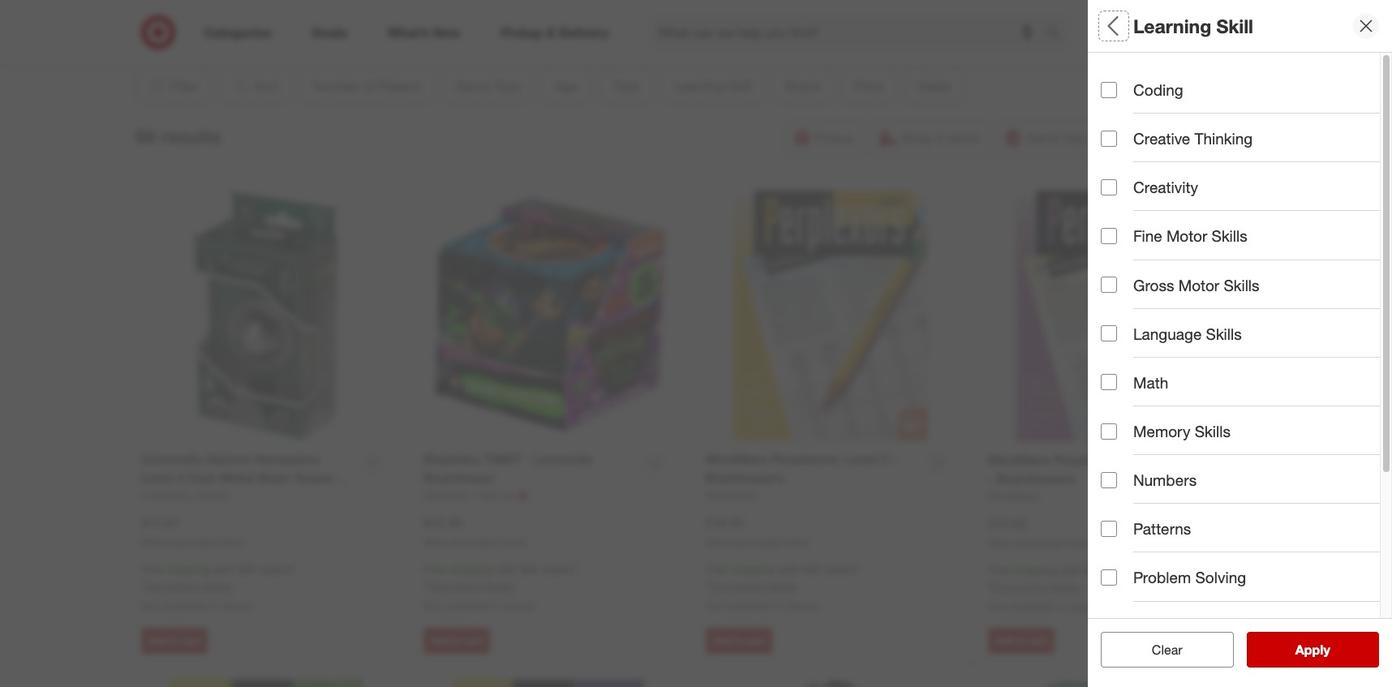 Task type: locate. For each thing, give the bounding box(es) containing it.
type board games; brainteasers
[[1101, 234, 1242, 269]]

skill
[[1217, 14, 1254, 37], [1170, 297, 1201, 315]]

2 right 1;
[[1114, 85, 1120, 99]]

board
[[1101, 255, 1132, 269]]

creative
[[1134, 129, 1191, 148], [1184, 142, 1226, 155]]

1 horizontal spatial skill
[[1217, 14, 1254, 37]]

age kids; adult
[[1101, 177, 1157, 212]]

0 vertical spatial learning
[[1134, 14, 1212, 37]]

online
[[218, 536, 244, 548], [501, 536, 527, 548], [783, 536, 809, 548], [1066, 537, 1092, 549]]

online inside "$25.99 when purchased online"
[[501, 536, 527, 548]]

Problem Solving checkbox
[[1101, 570, 1118, 586]]

0 horizontal spatial 2
[[1114, 85, 1120, 99]]

games; up creativity
[[1141, 142, 1181, 155]]

motor
[[1167, 227, 1208, 245], [1179, 276, 1220, 294]]

games; inside 'type board games; brainteasers'
[[1135, 255, 1175, 269]]

motor for fine
[[1167, 227, 1208, 245]]

clear inside learning skill dialog
[[1152, 642, 1183, 658]]

results right the 99
[[161, 125, 221, 147]]

motor up "brainteasers"
[[1167, 227, 1208, 245]]

skill up players
[[1217, 14, 1254, 37]]

$14.87
[[141, 514, 180, 531]]

$14.87 when purchased online
[[141, 514, 244, 548]]

motor down "brainteasers"
[[1179, 276, 1220, 294]]

learning down the gross
[[1101, 297, 1166, 315]]

type up board
[[1101, 234, 1136, 253]]

Creativity checkbox
[[1101, 179, 1118, 195]]

game type classic games; creative games
[[1101, 121, 1266, 155]]

free shipping with $35 orders* * exclusions apply. not available in stores
[[141, 563, 296, 613], [424, 563, 578, 613], [706, 563, 861, 613], [989, 564, 1143, 614]]

learning skill up sponsored
[[1134, 14, 1254, 37]]

memory
[[1134, 422, 1191, 441]]

1 vertical spatial results
[[1306, 642, 1348, 658]]

learning skill inside dialog
[[1134, 14, 1254, 37]]

results inside button
[[1306, 642, 1348, 658]]

when
[[141, 536, 167, 548], [424, 536, 449, 548], [706, 536, 731, 548], [989, 537, 1014, 549]]

online inside $14.87 when purchased online
[[218, 536, 244, 548]]

0 vertical spatial type
[[1149, 121, 1183, 139]]

solving
[[1196, 568, 1247, 587]]

0 vertical spatial motor
[[1167, 227, 1208, 245]]

1 horizontal spatial 2
[[1231, 17, 1236, 27]]

2 up players
[[1231, 17, 1236, 27]]

apply
[[1296, 642, 1331, 658]]

all filters dialog
[[1088, 0, 1393, 687]]

fine
[[1134, 227, 1163, 245]]

number of players 1; 2
[[1101, 64, 1237, 99]]

clear
[[1144, 642, 1175, 658], [1152, 642, 1183, 658]]

exclusions apply. button
[[145, 579, 233, 595], [428, 579, 516, 595], [710, 579, 798, 595], [993, 580, 1081, 596]]

0 vertical spatial results
[[161, 125, 221, 147]]

$16.95 when purchased online
[[706, 514, 809, 548], [989, 515, 1092, 549]]

games; inside game type classic games; creative games
[[1141, 142, 1181, 155]]

sponsored
[[1129, 39, 1177, 51]]

0 vertical spatial games;
[[1141, 142, 1181, 155]]

0 vertical spatial skill
[[1217, 14, 1254, 37]]

*
[[141, 580, 145, 593], [424, 580, 428, 593], [706, 580, 710, 593], [989, 580, 993, 594]]

available
[[163, 599, 207, 613], [445, 599, 489, 613], [728, 599, 772, 613], [1010, 600, 1054, 614]]

learning skill button
[[1101, 280, 1381, 337]]

$16.95
[[706, 514, 745, 531], [989, 515, 1027, 531]]

skill down gross motor skills
[[1170, 297, 1201, 315]]

see results
[[1279, 642, 1348, 658]]

math
[[1134, 373, 1169, 392]]

free
[[141, 563, 164, 577], [424, 563, 446, 577], [706, 563, 729, 577], [989, 564, 1011, 577]]

learning skill down the gross
[[1101, 297, 1201, 315]]

games; up the gross
[[1135, 255, 1175, 269]]

with
[[213, 563, 234, 577], [496, 563, 517, 577], [778, 563, 799, 577], [1061, 564, 1082, 577]]

Memory Skills checkbox
[[1101, 423, 1118, 440]]

skills
[[1212, 227, 1248, 245], [1224, 276, 1260, 294], [1207, 324, 1242, 343], [1195, 422, 1231, 441]]

type down coding
[[1149, 121, 1183, 139]]

2 clear from the left
[[1152, 642, 1183, 658]]

number
[[1101, 64, 1160, 82]]

1 vertical spatial type
[[1101, 234, 1136, 253]]

0 horizontal spatial skill
[[1170, 297, 1201, 315]]

2
[[1231, 17, 1236, 27], [1114, 85, 1120, 99]]

Coding checkbox
[[1101, 82, 1118, 98]]

price
[[1101, 410, 1140, 429]]

1 horizontal spatial results
[[1306, 642, 1348, 658]]

results for see results
[[1306, 642, 1348, 658]]

0 horizontal spatial type
[[1101, 234, 1136, 253]]

1 vertical spatial learning skill
[[1101, 297, 1201, 315]]

players
[[1183, 64, 1237, 82]]

in
[[210, 599, 219, 613], [492, 599, 501, 613], [775, 599, 784, 613], [1057, 600, 1066, 614]]

type inside game type classic games; creative games
[[1149, 121, 1183, 139]]

guest rating
[[1101, 524, 1197, 543]]

1 vertical spatial motor
[[1179, 276, 1220, 294]]

2 link
[[1207, 15, 1242, 50]]

0 vertical spatial learning skill
[[1134, 14, 1254, 37]]

sold by button
[[1101, 564, 1381, 621]]

not
[[141, 599, 160, 613], [424, 599, 442, 613], [706, 599, 724, 613], [989, 600, 1007, 614]]

problem solving
[[1134, 568, 1247, 587]]

99 results
[[135, 125, 221, 147]]

learning skill dialog
[[1088, 0, 1393, 687]]

clear all
[[1144, 642, 1191, 658]]

reading
[[1134, 617, 1191, 636]]

1 vertical spatial skill
[[1170, 297, 1201, 315]]

1 horizontal spatial $16.95 when purchased online
[[989, 515, 1092, 549]]

learning
[[1134, 14, 1212, 37], [1101, 297, 1166, 315]]

memory skills
[[1134, 422, 1231, 441]]

games;
[[1141, 142, 1181, 155], [1135, 255, 1175, 269]]

learning up sponsored
[[1134, 14, 1212, 37]]

$35
[[238, 563, 256, 577], [520, 563, 538, 577], [803, 563, 821, 577], [1085, 564, 1103, 577]]

when inside "$25.99 when purchased online"
[[424, 536, 449, 548]]

results
[[161, 125, 221, 147], [1306, 642, 1348, 658]]

0 horizontal spatial results
[[161, 125, 221, 147]]

search
[[1039, 26, 1078, 42]]

1 vertical spatial 2
[[1114, 85, 1120, 99]]

creativity
[[1134, 178, 1199, 197]]

clear inside the all filters dialog
[[1144, 642, 1175, 658]]

skill inside learning skill dialog
[[1217, 14, 1254, 37]]

skill inside learning skill button
[[1170, 297, 1201, 315]]

thinking
[[1195, 129, 1253, 148]]

creative down coding
[[1134, 129, 1191, 148]]

Math checkbox
[[1101, 375, 1118, 391]]

orders*
[[259, 563, 296, 577], [541, 563, 578, 577], [824, 563, 861, 577], [1106, 564, 1143, 577]]

sold by
[[1101, 581, 1156, 600]]

1 clear from the left
[[1144, 642, 1175, 658]]

of
[[1164, 64, 1179, 82]]

purchased
[[169, 536, 216, 548], [452, 536, 498, 548], [734, 536, 780, 548], [1017, 537, 1063, 549]]

see results button
[[1247, 632, 1380, 668]]

shipping
[[167, 563, 210, 577], [449, 563, 493, 577], [732, 563, 775, 577], [1014, 564, 1058, 577]]

apply button
[[1247, 632, 1380, 668]]

results for 99 results
[[161, 125, 221, 147]]

1 vertical spatial games;
[[1135, 255, 1175, 269]]

1 vertical spatial learning
[[1101, 297, 1166, 315]]

1 horizontal spatial $16.95
[[989, 515, 1027, 531]]

all filters
[[1101, 14, 1179, 37]]

type
[[1149, 121, 1183, 139], [1101, 234, 1136, 253]]

1 horizontal spatial type
[[1149, 121, 1183, 139]]

games
[[1229, 142, 1266, 155]]

apply.
[[203, 580, 233, 593], [485, 580, 516, 593], [768, 580, 798, 593], [1050, 580, 1081, 594]]

What can we help you find? suggestions appear below search field
[[649, 15, 1050, 50]]

Numbers checkbox
[[1101, 472, 1118, 488]]

$25.99
[[424, 514, 463, 531]]

learning skill
[[1134, 14, 1254, 37], [1101, 297, 1201, 315]]

creative inside game type classic games; creative games
[[1184, 142, 1226, 155]]

exclusions
[[145, 580, 200, 593], [428, 580, 482, 593], [710, 580, 764, 593], [993, 580, 1047, 594]]

results right the see on the bottom right
[[1306, 642, 1348, 658]]

brand button
[[1101, 337, 1381, 394]]

sold
[[1101, 581, 1134, 600]]

stores
[[222, 599, 253, 613], [504, 599, 536, 613], [787, 599, 818, 613], [1069, 600, 1101, 614]]

brainteasers
[[1178, 255, 1242, 269]]

price button
[[1101, 394, 1381, 450]]

creative left games
[[1184, 142, 1226, 155]]

creative thinking
[[1134, 129, 1253, 148]]

coding
[[1134, 80, 1184, 99]]



Task type: describe. For each thing, give the bounding box(es) containing it.
creative inside learning skill dialog
[[1134, 129, 1191, 148]]

filters
[[1129, 14, 1179, 37]]

language skills
[[1134, 324, 1242, 343]]

all
[[1101, 14, 1124, 37]]

rating
[[1149, 524, 1197, 543]]

when inside $14.87 when purchased online
[[141, 536, 167, 548]]

0 horizontal spatial $16.95
[[706, 514, 745, 531]]

clear button
[[1101, 632, 1234, 668]]

gross
[[1134, 276, 1175, 294]]

motor for gross
[[1179, 276, 1220, 294]]

age
[[1101, 177, 1130, 196]]

all
[[1179, 642, 1191, 658]]

guest rating button
[[1101, 507, 1381, 564]]

fine motor skills
[[1134, 227, 1248, 245]]

purchased inside "$25.99 when purchased online"
[[452, 536, 498, 548]]

1;
[[1101, 85, 1111, 99]]

type inside 'type board games; brainteasers'
[[1101, 234, 1136, 253]]

learning inside button
[[1101, 297, 1166, 315]]

Language Skills checkbox
[[1101, 326, 1118, 342]]

clear for clear
[[1152, 642, 1183, 658]]

problem
[[1134, 568, 1192, 587]]

see
[[1279, 642, 1302, 658]]

0 vertical spatial 2
[[1231, 17, 1236, 27]]

numbers
[[1134, 471, 1197, 490]]

patterns
[[1134, 520, 1192, 538]]

learning skill inside button
[[1101, 297, 1201, 315]]

guest
[[1101, 524, 1145, 543]]

brand
[[1101, 354, 1146, 372]]

kids;
[[1101, 198, 1127, 212]]

deals button
[[1101, 450, 1381, 507]]

adult
[[1130, 198, 1157, 212]]

learning inside dialog
[[1134, 14, 1212, 37]]

classic
[[1101, 142, 1138, 155]]

game
[[1101, 121, 1145, 139]]

$25.99 when purchased online
[[424, 514, 527, 548]]

deals
[[1101, 467, 1143, 486]]

Gross Motor Skills checkbox
[[1101, 277, 1118, 293]]

0 horizontal spatial $16.95 when purchased online
[[706, 514, 809, 548]]

Fine Motor Skills checkbox
[[1101, 228, 1118, 244]]

search button
[[1039, 15, 1078, 54]]

advertisement region
[[203, 0, 1177, 38]]

99
[[135, 125, 156, 147]]

clear all button
[[1101, 632, 1234, 668]]

clear for clear all
[[1144, 642, 1175, 658]]

language
[[1134, 324, 1202, 343]]

by
[[1138, 581, 1156, 600]]

2 inside number of players 1; 2
[[1114, 85, 1120, 99]]

Patterns checkbox
[[1101, 521, 1118, 537]]

purchased inside $14.87 when purchased online
[[169, 536, 216, 548]]

gross motor skills
[[1134, 276, 1260, 294]]

Creative Thinking checkbox
[[1101, 130, 1118, 147]]



Task type: vqa. For each thing, say whether or not it's contained in the screenshot.
and to the middle
no



